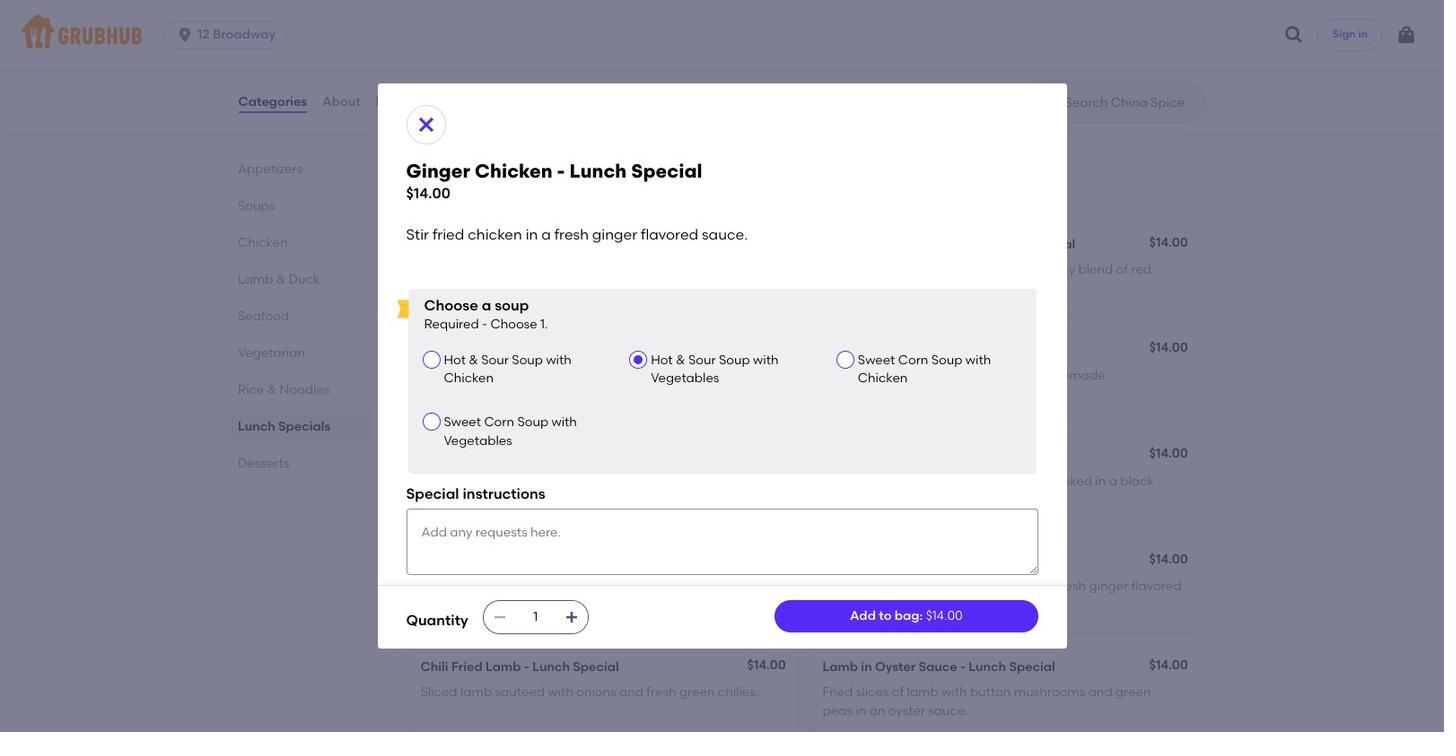 Task type: vqa. For each thing, say whether or not it's contained in the screenshot.
Ready in 10–20 min
no



Task type: locate. For each thing, give the bounding box(es) containing it.
1 horizontal spatial rice
[[629, 280, 651, 295]]

sliced
[[421, 474, 457, 489], [421, 685, 457, 700]]

lunch up stir fried chicken with green peppers cooked in a black bean sauce.
[[957, 448, 995, 463]]

fresh inside tender pieces of chicken prepared with fresh herbs and chili peppers. served with jasmine rice and choice of soup.
[[662, 262, 692, 277]]

sweet for sweet corn soup with vegetables
[[444, 415, 481, 430]]

0 vertical spatial jasmine
[[469, 189, 510, 201]]

lamb inside stir fried lamb with green peppers in a fresh ginger flavored sauce.
[[876, 579, 908, 595]]

1 vertical spatial peppers
[[978, 579, 1028, 595]]

and inside lunch specials served with jasmine rice and choice of soup.
[[535, 189, 555, 201]]

china
[[421, 48, 458, 63]]

vegetables
[[651, 371, 719, 386], [444, 433, 512, 449]]

red
[[1131, 262, 1152, 277]]

1 vertical spatial rice
[[629, 280, 651, 295]]

with down 1.
[[546, 353, 572, 368]]

sweet inside sweet corn soup with chicken
[[858, 353, 895, 368]]

lamb down input item quantity number field
[[486, 660, 521, 675]]

combination
[[483, 73, 561, 88]]

onions
[[532, 91, 572, 107], [873, 280, 913, 295], [576, 685, 616, 700]]

with left our
[[966, 353, 991, 368]]

2 vertical spatial ginger
[[1089, 579, 1129, 595]]

1 horizontal spatial rice
[[498, 48, 525, 63]]

0 vertical spatial fried
[[451, 660, 483, 675]]

choose down soup
[[490, 317, 537, 333]]

choose up "required"
[[424, 297, 478, 314]]

svg image down chicken,
[[415, 114, 437, 135]]

shrimp,
[[662, 73, 707, 88]]

1 vertical spatial chili
[[421, 660, 448, 675]]

1 vertical spatial prepared
[[498, 579, 556, 595]]

curry
[[609, 579, 640, 595]]

prepared inside tender pieces of chicken prepared with fresh herbs and chili peppers. served with jasmine rice and choice of soup.
[[574, 262, 631, 277]]

chicken left the curry
[[559, 579, 606, 595]]

peppers inside stir fried chicken with green peppers cooked in a black bean sauce.
[[994, 474, 1044, 489]]

0 horizontal spatial choice
[[558, 189, 593, 201]]

lamb inside fried slices of lamb with button mushrooms and green peas in an oyster sauce.
[[907, 685, 939, 700]]

a inside diced chicken cubes sauteed with a spicy blend of red pepper, onions and cashews.
[[1033, 262, 1041, 277]]

chicken down soups
[[237, 235, 287, 250]]

manchurian up batter fried chicken sauteed in our homemade manchurian sauce.
[[876, 342, 950, 358]]

in inside fried slices of lamb with button mushrooms and green peas in an oyster sauce.
[[856, 703, 866, 719]]

lunch
[[570, 160, 627, 182], [406, 163, 463, 186], [556, 237, 594, 252], [989, 237, 1026, 252], [527, 342, 565, 358], [962, 342, 999, 358], [237, 419, 275, 434], [549, 448, 586, 463], [957, 448, 995, 463], [532, 660, 570, 675], [969, 660, 1006, 675]]

special
[[631, 160, 702, 182], [597, 237, 643, 252], [1029, 237, 1076, 252], [568, 342, 614, 358], [1002, 342, 1048, 358], [589, 448, 635, 463], [998, 448, 1044, 463], [406, 486, 459, 503], [573, 660, 619, 675], [1009, 660, 1055, 675]]

0 horizontal spatial fried
[[451, 660, 483, 675]]

spice
[[461, 48, 495, 63]]

milk.
[[501, 598, 529, 613]]

$14.00 for stir fried chicken in a fresh ginger flavored sauce.
[[747, 341, 786, 356]]

1 vertical spatial fried
[[823, 685, 853, 700]]

soup inside sweet corn soup with chicken
[[931, 353, 963, 368]]

& inside hot & sour soup with vegetables
[[676, 353, 685, 368]]

corn inside sweet corn soup with chicken
[[898, 353, 928, 368]]

sour for chicken
[[481, 353, 509, 368]]

specials for lunch specials served with jasmine rice and choice of soup.
[[468, 163, 549, 186]]

1 vertical spatial ginger
[[421, 342, 462, 358]]

in inside button
[[1358, 28, 1368, 41]]

kong
[[913, 237, 944, 252]]

chicken inside traditionally prepared chicken curry with bamboo shoots and coconut milk.
[[559, 579, 606, 595]]

with down chili fried lamb - lunch special at the bottom of the page
[[548, 685, 573, 700]]

0 horizontal spatial hot
[[444, 353, 466, 368]]

rice inside tender pieces of chicken prepared with fresh herbs and chili peppers. served with jasmine rice and choice of soup.
[[629, 280, 651, 295]]

chicken down "black"
[[876, 474, 924, 489]]

0 vertical spatial choose
[[424, 297, 478, 314]]

hot
[[577, 474, 598, 489]]

chicken down garlic
[[460, 474, 508, 489]]

lunch up sliced lamb sauteed with onions and fresh green chilies.
[[532, 660, 570, 675]]

2 vertical spatial flavored
[[1132, 579, 1182, 595]]

1 vertical spatial served
[[504, 280, 546, 295]]

chicken inside hot & sour soup with chicken
[[444, 371, 494, 386]]

cashews.
[[943, 280, 999, 295]]

fried up peas
[[823, 685, 853, 700]]

1 horizontal spatial jasmine
[[578, 280, 626, 295]]

sweet inside sweet corn soup with vegetables
[[444, 415, 481, 430]]

of up tender pieces of chicken prepared with fresh herbs and chili peppers. served with jasmine rice and choice of soup.
[[596, 189, 606, 201]]

fried up tender
[[433, 227, 464, 244]]

1 vertical spatial svg image
[[564, 610, 579, 625]]

chicken
[[475, 160, 553, 182], [237, 235, 287, 250], [494, 237, 545, 252], [823, 237, 873, 252], [465, 342, 516, 358], [823, 342, 873, 358], [444, 371, 494, 386], [858, 371, 908, 386], [421, 448, 471, 463], [823, 448, 873, 463]]

fried inside batter fried chicken sauteed in our homemade manchurian sauce.
[[864, 368, 891, 383]]

specials up hakka chili chicken - lunch special
[[468, 163, 549, 186]]

1 horizontal spatial choose
[[490, 317, 537, 333]]

soup. up tender pieces of chicken prepared with fresh herbs and chili peppers. served with jasmine rice and choice of soup.
[[609, 189, 637, 201]]

soup. inside tender pieces of chicken prepared with fresh herbs and chili peppers. served with jasmine rice and choice of soup.
[[741, 280, 773, 295]]

with inside fried slices of lamb with button mushrooms and green peas in an oyster sauce.
[[942, 685, 967, 700]]

1 horizontal spatial sour
[[688, 353, 716, 368]]

served up hakka
[[406, 189, 442, 201]]

& for hot & sour soup with chicken
[[469, 353, 478, 368]]

jasmine
[[469, 189, 510, 201], [578, 280, 626, 295]]

fried for ginger chicken - lunch special
[[443, 368, 471, 383]]

green inside stir fried lamb with green peppers in a fresh ginger flavored sauce.
[[939, 579, 975, 595]]

green
[[955, 474, 991, 489], [939, 579, 975, 595], [679, 685, 715, 700], [1116, 685, 1151, 700]]

1 horizontal spatial vegetables
[[651, 371, 719, 386]]

green up add to bag: $14.00
[[939, 579, 975, 595]]

0 vertical spatial onions
[[532, 91, 572, 107]]

1 vertical spatial corn
[[484, 415, 514, 430]]

specials
[[468, 163, 549, 186], [278, 419, 330, 434]]

1 vertical spatial ginger
[[582, 368, 622, 383]]

1 horizontal spatial chili
[[464, 237, 491, 252]]

corn inside sweet corn soup with vegetables
[[484, 415, 514, 430]]

with
[[445, 189, 467, 201], [634, 262, 659, 277], [1004, 262, 1030, 277], [549, 280, 575, 295], [546, 353, 572, 368], [753, 353, 779, 368], [966, 353, 991, 368], [552, 415, 577, 430], [927, 474, 952, 489], [643, 579, 669, 595], [911, 579, 936, 595], [548, 685, 573, 700], [942, 685, 967, 700]]

lamb & duck
[[237, 272, 319, 287]]

0 horizontal spatial rice
[[513, 189, 532, 201]]

sliced left instructions
[[421, 474, 457, 489]]

choice inside lunch specials served with jasmine rice and choice of soup.
[[558, 189, 593, 201]]

sauteed down chili fried lamb - lunch special at the bottom of the page
[[495, 685, 545, 700]]

0 vertical spatial prepared
[[574, 262, 631, 277]]

0 horizontal spatial sweet
[[444, 415, 481, 430]]

1 horizontal spatial soup.
[[741, 280, 773, 295]]

chicken up 'bean'
[[823, 448, 873, 463]]

sweet down pepper,
[[858, 353, 895, 368]]

chicken manchurian - lunch special
[[823, 342, 1048, 358]]

0 vertical spatial flavored
[[641, 227, 698, 244]]

1 vertical spatial manchurian
[[823, 386, 896, 401]]

lamb up "to"
[[876, 579, 908, 595]]

choice up hakka chili chicken - lunch special
[[558, 189, 593, 201]]

2 horizontal spatial hot
[[651, 353, 673, 368]]

shoots
[[727, 579, 767, 595]]

lunch inside lunch specials served with jasmine rice and choice of soup.
[[406, 163, 463, 186]]

sliced for sliced chicken sauteed in hot garlic sauce.
[[421, 474, 457, 489]]

0 horizontal spatial prepared
[[498, 579, 556, 595]]

onions down cubes
[[873, 280, 913, 295]]

$14.00 inside ginger chicken - lunch special $14.00
[[406, 185, 451, 202]]

ginger
[[406, 160, 470, 182], [421, 342, 462, 358]]

sauteed down chicken manchurian - lunch special
[[945, 368, 994, 383]]

chicken down chicken manchurian - lunch special
[[894, 368, 942, 383]]

Input item quantity number field
[[516, 601, 555, 634]]

manchurian down batter
[[823, 386, 896, 401]]

ginger inside ginger chicken - lunch special $14.00
[[406, 160, 470, 182]]

of right pieces
[[508, 262, 520, 277]]

0 vertical spatial rice
[[513, 189, 532, 201]]

a inside stir fried chicken with green peppers cooked in a black bean sauce.
[[1109, 474, 1117, 489]]

and inside diced chicken cubes sauteed with a spicy blend of red pepper, onions and cashews.
[[916, 280, 940, 295]]

1 vertical spatial vegetables
[[444, 433, 512, 449]]

soup. inside lunch specials served with jasmine rice and choice of soup.
[[609, 189, 637, 201]]

- inside choose a soup required - choose 1.
[[482, 317, 487, 333]]

pieces
[[465, 262, 505, 277]]

1 horizontal spatial choice
[[682, 280, 723, 295]]

green down "chicken black bean - lunch special"
[[955, 474, 991, 489]]

hot & sour soup with vegetables
[[651, 353, 779, 386]]

svg image left input item quantity number field
[[493, 610, 507, 625]]

stir inside stir fried chicken with green peppers cooked in a black bean sauce.
[[823, 474, 843, 489]]

of inside lunch specials served with jasmine rice and choice of soup.
[[596, 189, 606, 201]]

sliced for sliced lamb sauteed with onions and fresh green chilies.
[[421, 685, 457, 700]]

chicken down chicken manchurian - lunch special
[[858, 371, 908, 386]]

a
[[542, 227, 551, 244], [1033, 262, 1041, 277], [482, 297, 491, 314], [538, 368, 547, 383], [1109, 474, 1117, 489], [1045, 579, 1053, 595]]

&
[[528, 48, 538, 63], [276, 272, 285, 287], [469, 353, 478, 368], [676, 353, 685, 368], [267, 382, 276, 398]]

2 horizontal spatial lamb
[[823, 660, 858, 675]]

of up oyster
[[892, 685, 904, 700]]

$14.00 for diced chicken cubes sauteed with a spicy blend of red pepper, onions and cashews.
[[1149, 235, 1188, 250]]

ginger inside stir fried lamb with green peppers in a fresh ginger flavored sauce.
[[1089, 579, 1129, 595]]

1 vertical spatial sliced
[[421, 685, 457, 700]]

0 horizontal spatial jasmine
[[469, 189, 510, 201]]

0 vertical spatial vegetables
[[651, 371, 719, 386]]

in inside stir fried chicken with green peppers cooked in a black bean sauce.
[[1095, 474, 1106, 489]]

of down herbs
[[726, 280, 738, 295]]

with down the lamb in oyster sauce - lunch special
[[942, 685, 967, 700]]

soup.
[[609, 189, 637, 201], [741, 280, 773, 295]]

choose
[[424, 297, 478, 314], [490, 317, 537, 333]]

noodles up authentic combination of rice, noodles, shrimp, chicken, scallions, onions and egg.
[[541, 48, 592, 63]]

fried up 'bean'
[[846, 474, 873, 489]]

2 horizontal spatial onions
[[873, 280, 913, 295]]

lamb for lamb in oyster sauce - lunch special
[[823, 660, 858, 675]]

onions down combination
[[532, 91, 572, 107]]

with left batter
[[753, 353, 779, 368]]

soup inside hot & sour soup with vegetables
[[719, 353, 750, 368]]

jasmine inside tender pieces of chicken prepared with fresh herbs and chili peppers. served with jasmine rice and choice of soup.
[[578, 280, 626, 295]]

sour inside hot & sour soup with vegetables
[[688, 353, 716, 368]]

hot inside hot & sour soup with chicken
[[444, 353, 466, 368]]

2 sliced from the top
[[421, 685, 457, 700]]

corn
[[898, 353, 928, 368], [484, 415, 514, 430]]

svg image inside 12 broadway button
[[176, 26, 194, 44]]

0 vertical spatial stir fried chicken in a fresh ginger flavored sauce.
[[406, 227, 748, 244]]

0 vertical spatial ginger
[[592, 227, 637, 244]]

0 horizontal spatial svg image
[[415, 114, 437, 135]]

prepared inside traditionally prepared chicken curry with bamboo shoots and coconut milk.
[[498, 579, 556, 595]]

of inside fried slices of lamb with button mushrooms and green peas in an oyster sauce.
[[892, 685, 904, 700]]

jasmine up hakka chili chicken - lunch special
[[469, 189, 510, 201]]

1 vertical spatial sweet
[[444, 415, 481, 430]]

peas
[[823, 703, 853, 719]]

lamb up seafood
[[237, 272, 273, 287]]

1 horizontal spatial noodles
[[541, 48, 592, 63]]

& inside hot & sour soup with chicken
[[469, 353, 478, 368]]

sauteed
[[952, 262, 1001, 277], [945, 368, 994, 383], [511, 474, 561, 489], [495, 685, 545, 700]]

1 sliced from the top
[[421, 474, 457, 489]]

stir
[[406, 227, 429, 244], [421, 368, 440, 383], [823, 474, 843, 489], [823, 579, 843, 595]]

svg image
[[415, 114, 437, 135], [564, 610, 579, 625]]

lamb
[[237, 272, 273, 287], [486, 660, 521, 675], [823, 660, 858, 675]]

$14.00 for fried slices of lamb with button mushrooms and green peas in an oyster sauce.
[[1149, 658, 1188, 673]]

1 vertical spatial choice
[[682, 280, 723, 295]]

0 horizontal spatial choose
[[424, 297, 478, 314]]

and inside fried slices of lamb with button mushrooms and green peas in an oyster sauce.
[[1088, 685, 1113, 700]]

1 vertical spatial rice
[[237, 382, 264, 398]]

12 broadway button
[[164, 21, 295, 49]]

svg image
[[1283, 24, 1305, 46], [1396, 24, 1417, 46], [176, 26, 194, 44], [493, 610, 507, 625]]

peppers inside stir fried lamb with green peppers in a fresh ginger flavored sauce.
[[978, 579, 1028, 595]]

0 vertical spatial rice
[[498, 48, 525, 63]]

- right the sauce
[[960, 660, 966, 675]]

cubes
[[912, 262, 949, 277]]

sweet corn soup with chicken
[[858, 353, 991, 386]]

prepared up milk.
[[498, 579, 556, 595]]

0 vertical spatial served
[[406, 189, 442, 201]]

0 vertical spatial corn
[[898, 353, 928, 368]]

chicken down scallions,
[[475, 160, 553, 182]]

lunch up batter fried chicken sauteed in our homemade manchurian sauce.
[[962, 342, 999, 358]]

0 horizontal spatial lamb
[[237, 272, 273, 287]]

sour inside hot & sour soup with chicken
[[481, 353, 509, 368]]

with up hakka
[[445, 189, 467, 201]]

0 vertical spatial specials
[[468, 163, 549, 186]]

chicken up diced
[[823, 237, 873, 252]]

jasmine down hakka chili chicken - lunch special
[[578, 280, 626, 295]]

tender
[[421, 262, 462, 277]]

0 vertical spatial manchurian
[[876, 342, 950, 358]]

rice down the vegetarian
[[237, 382, 264, 398]]

categories
[[238, 94, 307, 109]]

sauteed up cashews.
[[952, 262, 1001, 277]]

stir fried chicken in a fresh ginger flavored sauce. up tender pieces of chicken prepared with fresh herbs and chili peppers. served with jasmine rice and choice of soup.
[[406, 227, 748, 244]]

1 vertical spatial jasmine
[[578, 280, 626, 295]]

sour
[[481, 353, 509, 368], [688, 353, 716, 368]]

rice & noodles
[[237, 382, 329, 398]]

with inside lunch specials served with jasmine rice and choice of soup.
[[445, 189, 467, 201]]

lunch specials
[[237, 419, 330, 434]]

svg image left the 'sign'
[[1283, 24, 1305, 46]]

fried up add
[[846, 579, 873, 595]]

0 vertical spatial sliced
[[421, 474, 457, 489]]

- down soup
[[519, 342, 524, 358]]

in inside batter fried chicken sauteed in our homemade manchurian sauce.
[[998, 368, 1008, 383]]

chilies.
[[718, 685, 759, 700]]

lunch up hakka
[[406, 163, 463, 186]]

2 vertical spatial onions
[[576, 685, 616, 700]]

sauteed inside batter fried chicken sauteed in our homemade manchurian sauce.
[[945, 368, 994, 383]]

1 vertical spatial onions
[[873, 280, 913, 295]]

with down "chicken black bean - lunch special"
[[927, 474, 952, 489]]

1 horizontal spatial onions
[[576, 685, 616, 700]]

1 vertical spatial noodles
[[279, 382, 329, 398]]

0 vertical spatial svg image
[[415, 114, 437, 135]]

hot inside hot & sour soup with vegetables
[[651, 353, 673, 368]]

of left rice, at the top left of the page
[[564, 73, 576, 88]]

- right "required"
[[482, 317, 487, 333]]

1 vertical spatial specials
[[278, 419, 330, 434]]

sweet down hot & sour soup with chicken
[[444, 415, 481, 430]]

$15.00
[[748, 46, 786, 61]]

and inside authentic combination of rice, noodles, shrimp, chicken, scallions, onions and egg.
[[575, 91, 600, 107]]

$14.00
[[406, 185, 451, 202], [747, 235, 786, 250], [1149, 235, 1188, 250], [747, 341, 786, 356], [1149, 341, 1188, 356], [1149, 446, 1188, 462], [1149, 552, 1188, 567], [926, 609, 963, 624], [747, 658, 786, 673], [1149, 658, 1188, 673]]

1 horizontal spatial prepared
[[574, 262, 631, 277]]

sauce. inside fried slices of lamb with button mushrooms and green peas in an oyster sauce.
[[928, 703, 968, 719]]

with left spicy
[[1004, 262, 1030, 277]]

lamb up oyster
[[907, 685, 939, 700]]

fried down quantity
[[451, 660, 483, 675]]

& for rice & noodles
[[267, 382, 276, 398]]

peppers.
[[448, 280, 501, 295]]

lunch up sliced chicken sauteed in hot garlic sauce.
[[549, 448, 586, 463]]

corn right batter
[[898, 353, 928, 368]]

an
[[869, 703, 885, 719]]

stir fried chicken in a fresh ginger flavored sauce. down 1.
[[421, 368, 718, 383]]

ginger down "required"
[[421, 342, 462, 358]]

1 horizontal spatial fried
[[823, 685, 853, 700]]

1 horizontal spatial sweet
[[858, 353, 895, 368]]

svg image left 12
[[176, 26, 194, 44]]

0 horizontal spatial vegetables
[[444, 433, 512, 449]]

0 horizontal spatial noodles
[[279, 382, 329, 398]]

fried for chicken manchurian - lunch special
[[864, 368, 891, 383]]

0 vertical spatial peppers
[[994, 474, 1044, 489]]

chicken down hong
[[861, 262, 909, 277]]

0 vertical spatial choice
[[558, 189, 593, 201]]

0 vertical spatial sweet
[[858, 353, 895, 368]]

vegetables inside sweet corn soup with vegetables
[[444, 433, 512, 449]]

1 horizontal spatial corn
[[898, 353, 928, 368]]

stir right shoots
[[823, 579, 843, 595]]

with up bag:
[[911, 579, 936, 595]]

specials inside lunch specials served with jasmine rice and choice of soup.
[[468, 163, 549, 186]]

chicken inside tender pieces of chicken prepared with fresh herbs and chili peppers. served with jasmine rice and choice of soup.
[[523, 262, 571, 277]]

with up chicken hot garlic - lunch special at the left bottom of page
[[552, 415, 577, 430]]

soup
[[512, 353, 543, 368], [719, 353, 750, 368], [931, 353, 963, 368], [517, 415, 549, 430]]

sauce. inside batter fried chicken sauteed in our homemade manchurian sauce.
[[899, 386, 939, 401]]

batter fried chicken sauteed in our homemade manchurian sauce.
[[823, 368, 1106, 401]]

and inside traditionally prepared chicken curry with bamboo shoots and coconut milk.
[[421, 598, 445, 613]]

and
[[575, 91, 600, 107], [535, 189, 555, 201], [732, 262, 757, 277], [654, 280, 679, 295], [916, 280, 940, 295], [421, 598, 445, 613], [619, 685, 644, 700], [1088, 685, 1113, 700]]

lunch inside ginger chicken - lunch special $14.00
[[570, 160, 627, 182]]

0 horizontal spatial onions
[[532, 91, 572, 107]]

1 sour from the left
[[481, 353, 509, 368]]

slices
[[856, 685, 889, 700]]

0 horizontal spatial sour
[[481, 353, 509, 368]]

0 horizontal spatial specials
[[278, 419, 330, 434]]

oyster
[[888, 703, 925, 719]]

served inside tender pieces of chicken prepared with fresh herbs and chili peppers. served with jasmine rice and choice of soup.
[[504, 280, 546, 295]]

- right bean
[[949, 448, 954, 463]]

vegetables inside hot & sour soup with vegetables
[[651, 371, 719, 386]]

mushrooms
[[1014, 685, 1085, 700]]

lunch down egg.
[[570, 160, 627, 182]]

prepared down hakka chili chicken - lunch special
[[574, 262, 631, 277]]

2 sour from the left
[[688, 353, 716, 368]]

peppers for in
[[978, 579, 1028, 595]]

1 vertical spatial flavored
[[625, 368, 675, 383]]

0 vertical spatial soup.
[[609, 189, 637, 201]]

1 horizontal spatial served
[[504, 280, 546, 295]]

egg.
[[603, 91, 630, 107]]

bean
[[914, 448, 946, 463]]

-
[[557, 160, 565, 182], [548, 237, 553, 252], [981, 237, 986, 252], [482, 317, 487, 333], [519, 342, 524, 358], [953, 342, 959, 358], [540, 448, 546, 463], [949, 448, 954, 463], [524, 660, 529, 675], [960, 660, 966, 675]]

choice down herbs
[[682, 280, 723, 295]]

lamb
[[876, 579, 908, 595], [460, 685, 492, 700], [907, 685, 939, 700]]

chicken down "required"
[[444, 371, 494, 386]]

style
[[947, 237, 978, 252]]

soup
[[495, 297, 529, 314]]

0 vertical spatial ginger
[[406, 160, 470, 182]]

stir fried lamb with green peppers in a fresh ginger flavored sauce.
[[823, 579, 1182, 613]]

rice
[[513, 189, 532, 201], [629, 280, 651, 295]]

- up tender pieces of chicken prepared with fresh herbs and chili peppers. served with jasmine rice and choice of soup.
[[548, 237, 553, 252]]

with inside stir fried chicken with green peppers cooked in a black bean sauce.
[[927, 474, 952, 489]]

of left red
[[1116, 262, 1128, 277]]

1 horizontal spatial specials
[[468, 163, 549, 186]]

fried inside stir fried lamb with green peppers in a fresh ginger flavored sauce.
[[846, 579, 873, 595]]

with left herbs
[[634, 262, 659, 277]]

fried inside stir fried chicken with green peppers cooked in a black bean sauce.
[[846, 474, 873, 489]]

rice up combination
[[498, 48, 525, 63]]

1 vertical spatial soup.
[[741, 280, 773, 295]]

rice
[[498, 48, 525, 63], [237, 382, 264, 398]]

1 horizontal spatial svg image
[[564, 610, 579, 625]]

quantity
[[406, 612, 468, 629]]

served up soup
[[504, 280, 546, 295]]

0 horizontal spatial soup.
[[609, 189, 637, 201]]

sliced down quantity
[[421, 685, 457, 700]]

desserts
[[237, 456, 289, 471]]

duck
[[288, 272, 319, 287]]

$14.00 for batter fried chicken sauteed in our homemade manchurian sauce.
[[1149, 341, 1188, 356]]

green inside stir fried chicken with green peppers cooked in a black bean sauce.
[[955, 474, 991, 489]]

chicken inside batter fried chicken sauteed in our homemade manchurian sauce.
[[894, 368, 942, 383]]

broadway
[[213, 27, 276, 42]]

0 horizontal spatial served
[[406, 189, 442, 201]]

lamb down chili fried lamb - lunch special at the bottom of the page
[[460, 685, 492, 700]]

0 horizontal spatial corn
[[484, 415, 514, 430]]

sliced chicken sauteed in hot garlic sauce.
[[421, 474, 678, 489]]

chicken down ginger chicken - lunch special
[[474, 368, 521, 383]]

Special instructions text field
[[406, 509, 1038, 575]]

0 vertical spatial noodles
[[541, 48, 592, 63]]



Task type: describe. For each thing, give the bounding box(es) containing it.
with inside sweet corn soup with vegetables
[[552, 415, 577, 430]]

stir up tender
[[406, 227, 429, 244]]

choose a soup required - choose 1.
[[424, 297, 548, 333]]

of inside authentic combination of rice, noodles, shrimp, chicken, scallions, onions and egg.
[[564, 73, 576, 88]]

fresh inside stir fried lamb with green peppers in a fresh ginger flavored sauce.
[[1056, 579, 1086, 595]]

about button
[[322, 70, 361, 135]]

a inside choose a soup required - choose 1.
[[482, 297, 491, 314]]

jasmine inside lunch specials served with jasmine rice and choice of soup.
[[469, 189, 510, 201]]

svg image right the sign in button
[[1396, 24, 1417, 46]]

fried slices of lamb with button mushrooms and green peas in an oyster sauce.
[[823, 685, 1151, 719]]

sweet corn soup with vegetables
[[444, 415, 577, 449]]

manchurian inside batter fried chicken sauteed in our homemade manchurian sauce.
[[823, 386, 896, 401]]

sign in
[[1333, 28, 1368, 41]]

lunch up button
[[969, 660, 1006, 675]]

0 horizontal spatial chili
[[421, 660, 448, 675]]

onions inside diced chicken cubes sauteed with a spicy blend of red pepper, onions and cashews.
[[873, 280, 913, 295]]

with inside diced chicken cubes sauteed with a spicy blend of red pepper, onions and cashews.
[[1004, 262, 1030, 277]]

blend
[[1079, 262, 1113, 277]]

flavored inside stir fried lamb with green peppers in a fresh ginger flavored sauce.
[[1132, 579, 1182, 595]]

with inside stir fried lamb with green peppers in a fresh ginger flavored sauce.
[[911, 579, 936, 595]]

ginger chicken - lunch special
[[421, 342, 614, 358]]

scallions,
[[474, 91, 529, 107]]

peppers for cooked
[[994, 474, 1044, 489]]

in inside stir fried lamb with green peppers in a fresh ginger flavored sauce.
[[1031, 579, 1042, 595]]

of inside diced chicken cubes sauteed with a spicy blend of red pepper, onions and cashews.
[[1116, 262, 1128, 277]]

chicken inside sweet corn soup with chicken
[[858, 371, 908, 386]]

tender pieces of chicken prepared with fresh herbs and chili peppers. served with jasmine rice and choice of soup.
[[421, 262, 773, 295]]

specials for lunch specials
[[278, 419, 330, 434]]

hot for hot & sour soup with chicken
[[444, 353, 466, 368]]

lamb in oyster sauce - lunch special
[[823, 660, 1055, 675]]

chicken up pieces
[[468, 227, 522, 244]]

sign in button
[[1318, 19, 1383, 51]]

china spice rice & noodles
[[421, 48, 592, 63]]

special instructions
[[406, 486, 545, 503]]

chicken inside ginger chicken - lunch special $14.00
[[475, 160, 553, 182]]

authentic
[[421, 73, 480, 88]]

green left chilies.
[[679, 685, 715, 700]]

rice inside lunch specials served with jasmine rice and choice of soup.
[[513, 189, 532, 201]]

add to bag: $14.00
[[850, 609, 963, 624]]

sauce. inside stir fried chicken with green peppers cooked in a black bean sauce.
[[857, 492, 897, 507]]

bean
[[823, 492, 854, 507]]

sliced lamb sauteed with onions and fresh green chilies.
[[421, 685, 759, 700]]

- right style
[[981, 237, 986, 252]]

traditionally prepared chicken curry with bamboo shoots and coconut milk. button
[[410, 542, 798, 633]]

hakka chili chicken - lunch special
[[421, 237, 643, 252]]

chicken up pieces
[[494, 237, 545, 252]]

hong
[[876, 237, 910, 252]]

spicy
[[1044, 262, 1076, 277]]

sauteed down chicken hot garlic - lunch special at the left bottom of page
[[511, 474, 561, 489]]

traditionally prepared chicken curry with bamboo shoots and coconut milk.
[[421, 579, 767, 613]]

sign
[[1333, 28, 1356, 41]]

homemade
[[1034, 368, 1106, 383]]

- down input item quantity number field
[[524, 660, 529, 675]]

rice,
[[579, 73, 605, 88]]

reviews button
[[375, 70, 427, 135]]

choice inside tender pieces of chicken prepared with fresh herbs and chili peppers. served with jasmine rice and choice of soup.
[[682, 280, 723, 295]]

reviews
[[376, 94, 426, 109]]

chicken,
[[421, 91, 471, 107]]

required
[[424, 317, 479, 333]]

lamb for lamb & duck
[[237, 272, 273, 287]]

black
[[876, 448, 911, 463]]

chicken up special instructions
[[421, 448, 471, 463]]

chicken up batter
[[823, 342, 873, 358]]

chicken black bean - lunch special
[[823, 448, 1044, 463]]

with inside sweet corn soup with chicken
[[966, 353, 991, 368]]

appetizers
[[237, 162, 302, 177]]

$14.00 for stir fried chicken with green peppers cooked in a black bean sauce.
[[1149, 446, 1188, 462]]

corn for vegetables
[[484, 415, 514, 430]]

fried for chicken black bean - lunch special
[[846, 474, 873, 489]]

chicken inside diced chicken cubes sauteed with a spicy blend of red pepper, onions and cashews.
[[861, 262, 909, 277]]

soup inside hot & sour soup with chicken
[[512, 353, 543, 368]]

& for hot & sour soup with vegetables
[[676, 353, 685, 368]]

12 broadway
[[198, 27, 276, 42]]

authentic combination of rice, noodles, shrimp, chicken, scallions, onions and egg.
[[421, 73, 707, 107]]

vegetarian
[[237, 346, 305, 361]]

sauce
[[919, 660, 957, 675]]

- inside ginger chicken - lunch special $14.00
[[557, 160, 565, 182]]

served inside lunch specials served with jasmine rice and choice of soup.
[[406, 189, 442, 201]]

- right garlic
[[540, 448, 546, 463]]

diced
[[823, 262, 858, 277]]

sweet for sweet corn soup with chicken
[[858, 353, 895, 368]]

chicken hong kong style - lunch special
[[823, 237, 1076, 252]]

corn for chicken
[[898, 353, 928, 368]]

chili
[[421, 280, 445, 295]]

12
[[198, 27, 210, 42]]

bag:
[[895, 609, 923, 624]]

lunch up diced chicken cubes sauteed with a spicy blend of red pepper, onions and cashews.
[[989, 237, 1026, 252]]

stir inside stir fried lamb with green peppers in a fresh ginger flavored sauce.
[[823, 579, 843, 595]]

sour for vegetables
[[688, 353, 716, 368]]

add
[[850, 609, 876, 624]]

instructions
[[463, 486, 545, 503]]

hakka
[[421, 237, 461, 252]]

1 vertical spatial stir fried chicken in a fresh ginger flavored sauce.
[[421, 368, 718, 383]]

oyster
[[875, 660, 916, 675]]

$14.00 for tender pieces of chicken prepared with fresh herbs and chili peppers. served with jasmine rice and choice of soup.
[[747, 235, 786, 250]]

with inside traditionally prepared chicken curry with bamboo shoots and coconut milk.
[[643, 579, 669, 595]]

noodles,
[[608, 73, 659, 88]]

about
[[322, 94, 360, 109]]

lunch down 1.
[[527, 342, 565, 358]]

with inside hot & sour soup with vegetables
[[753, 353, 779, 368]]

coconut
[[448, 598, 498, 613]]

sauce. inside stir fried lamb with green peppers in a fresh ginger flavored sauce.
[[823, 598, 863, 613]]

with down hakka chili chicken - lunch special
[[549, 280, 575, 295]]

soups
[[237, 198, 275, 214]]

special inside ginger chicken - lunch special $14.00
[[631, 160, 702, 182]]

traditionally
[[421, 579, 495, 595]]

to
[[879, 609, 892, 624]]

cooked
[[1047, 474, 1092, 489]]

bamboo
[[672, 579, 724, 595]]

chili fried lamb - lunch special
[[421, 660, 619, 675]]

& for lamb & duck
[[276, 272, 285, 287]]

Search China Spice  search field
[[1063, 94, 1201, 111]]

1.
[[540, 317, 548, 333]]

lunch specials served with jasmine rice and choice of soup.
[[406, 163, 637, 201]]

diced chicken cubes sauteed with a spicy blend of red pepper, onions and cashews.
[[823, 262, 1152, 295]]

a inside stir fried lamb with green peppers in a fresh ginger flavored sauce.
[[1045, 579, 1053, 595]]

green inside fried slices of lamb with button mushrooms and green peas in an oyster sauce.
[[1116, 685, 1151, 700]]

batter
[[823, 368, 861, 383]]

seafood
[[237, 309, 289, 324]]

0 vertical spatial chili
[[464, 237, 491, 252]]

sauteed inside diced chicken cubes sauteed with a spicy blend of red pepper, onions and cashews.
[[952, 262, 1001, 277]]

ginger for ginger chicken - lunch special $14.00
[[406, 160, 470, 182]]

lunch up tender pieces of chicken prepared with fresh herbs and chili peppers. served with jasmine rice and choice of soup.
[[556, 237, 594, 252]]

hot for hot & sour soup with vegetables
[[651, 353, 673, 368]]

fried inside fried slices of lamb with button mushrooms and green peas in an oyster sauce.
[[823, 685, 853, 700]]

$14.00 for stir fried lamb with green peppers in a fresh ginger flavored sauce.
[[1149, 552, 1188, 567]]

stir down "required"
[[421, 368, 440, 383]]

chicken hot garlic - lunch special
[[421, 448, 635, 463]]

button
[[970, 685, 1011, 700]]

stir fried chicken with green peppers cooked in a black bean sauce.
[[823, 474, 1154, 507]]

black
[[1120, 474, 1154, 489]]

hot & sour soup with chicken
[[444, 353, 572, 386]]

1 horizontal spatial hot
[[474, 448, 496, 463]]

chicken inside stir fried chicken with green peppers cooked in a black bean sauce.
[[876, 474, 924, 489]]

ginger chicken - lunch special $14.00
[[406, 160, 702, 202]]

$14.00 for sliced lamb sauteed with onions and fresh green chilies.
[[747, 658, 786, 673]]

1 vertical spatial choose
[[490, 317, 537, 333]]

categories button
[[237, 70, 308, 135]]

with inside hot & sour soup with chicken
[[546, 353, 572, 368]]

- up batter fried chicken sauteed in our homemade manchurian sauce.
[[953, 342, 959, 358]]

chicken down choose a soup required - choose 1.
[[465, 342, 516, 358]]

garlic
[[601, 474, 635, 489]]

herbs
[[695, 262, 729, 277]]

garlic
[[499, 448, 537, 463]]

main navigation navigation
[[0, 0, 1444, 70]]

pepper,
[[823, 280, 870, 295]]

0 horizontal spatial rice
[[237, 382, 264, 398]]

1 horizontal spatial lamb
[[486, 660, 521, 675]]

soup inside sweet corn soup with vegetables
[[517, 415, 549, 430]]

our
[[1011, 368, 1031, 383]]

onions inside authentic combination of rice, noodles, shrimp, chicken, scallions, onions and egg.
[[532, 91, 572, 107]]

ginger for ginger chicken - lunch special
[[421, 342, 462, 358]]

lunch up the desserts
[[237, 419, 275, 434]]



